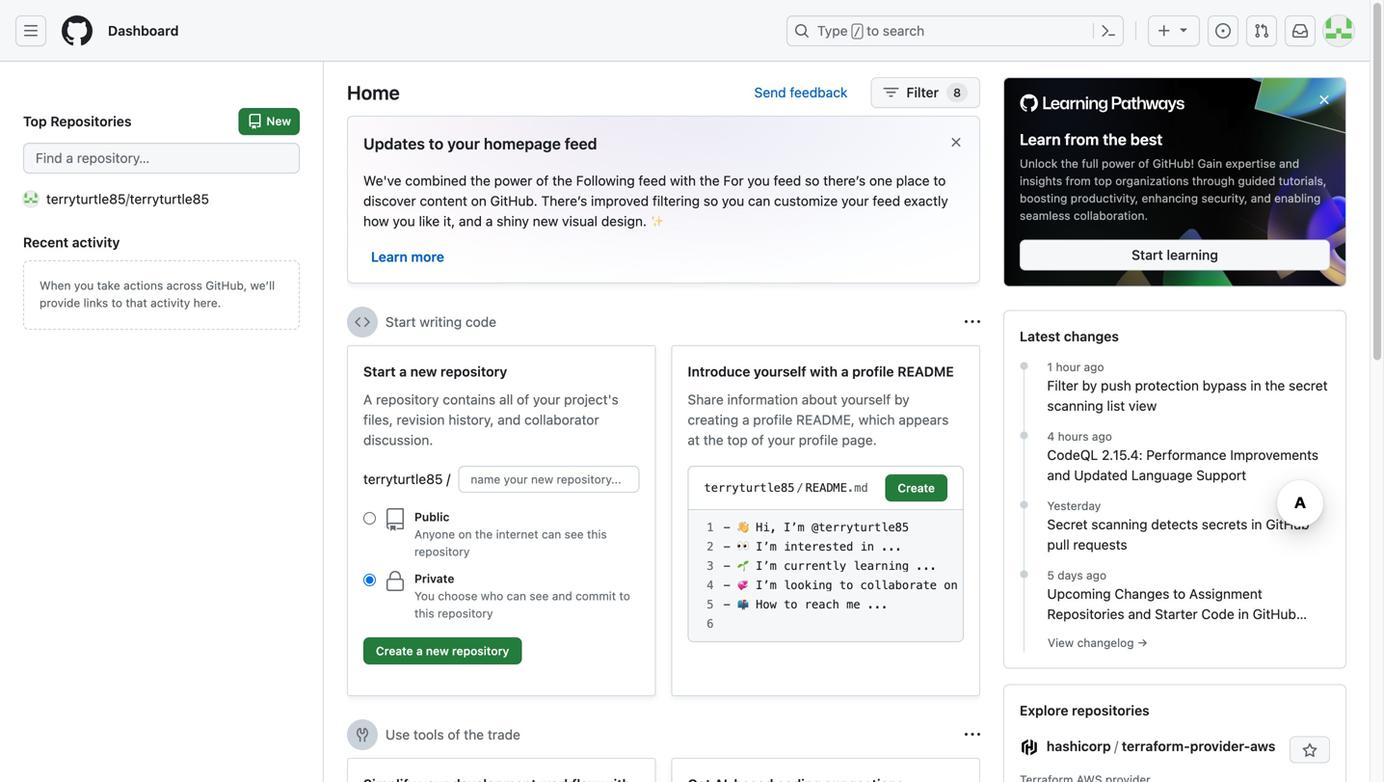 Task type: locate. For each thing, give the bounding box(es) containing it.
0 vertical spatial repositories
[[50, 113, 132, 129]]

1
[[1048, 360, 1053, 374], [707, 521, 714, 534]]

5 left days
[[1048, 568, 1055, 582]]

1 vertical spatial 4
[[707, 579, 714, 592]]

1 vertical spatial dot fill image
[[1017, 567, 1032, 582]]

none submit inside introduce yourself with a profile readme 'element'
[[886, 475, 948, 502]]

new up revision
[[411, 364, 437, 380]]

2 vertical spatial on
[[944, 579, 958, 592]]

close image
[[1317, 92, 1333, 108]]

from up full at right top
[[1065, 130, 1100, 148]]

1 inside 1 hour ago filter by push protection bypass in the secret scanning list view
[[1048, 360, 1053, 374]]

the left the best at the top
[[1104, 130, 1127, 148]]

1 horizontal spatial activity
[[151, 296, 190, 310]]

0 horizontal spatial 4
[[707, 579, 714, 592]]

provider-
[[1191, 738, 1251, 754]]

who
[[481, 589, 504, 603]]

best
[[1131, 130, 1163, 148]]

0 vertical spatial learning
[[1167, 247, 1219, 263]]

repositories up classroom
[[1048, 606, 1125, 622]]

0 vertical spatial github
[[1267, 516, 1310, 532]]

learn more link
[[371, 249, 445, 265]]

code image
[[355, 314, 370, 330]]

your down there's
[[842, 193, 870, 209]]

1 vertical spatial yourself
[[842, 392, 891, 407]]

0 vertical spatial with
[[670, 173, 696, 189]]

protection
[[1136, 377, 1200, 393]]

why am i seeing this? image
[[965, 314, 981, 330], [965, 727, 981, 743]]

scanning inside 1 hour ago filter by push protection bypass in the secret scanning list view
[[1048, 398, 1104, 414]]

information
[[728, 392, 798, 407]]

this inside private you choose who can see and commit to this repository
[[415, 607, 435, 620]]

2.15.4:
[[1102, 447, 1143, 463]]

learning inside 1 - 👋 hi, i'm @terryturtle85 2 - 👀 i'm interested in ... 3 - 🌱 i'm currently learning ... 4 - 💞️ i'm looking to collaborate on ... 5 - 📫 how to reach me ... 6
[[854, 559, 910, 573]]

0 vertical spatial power
[[1102, 157, 1136, 170]]

and up the 'tutorials,'
[[1280, 157, 1300, 170]]

with up filtering
[[670, 173, 696, 189]]

here.
[[193, 296, 221, 310]]

issue opened image
[[1216, 23, 1232, 39]]

learn inside learn from the best unlock the full power of github! gain expertise and insights from top organizations through guided tutorials, boosting productivity, enhancing security, and enabling seamless collaboration.
[[1020, 130, 1061, 148]]

dot fill image left days
[[1017, 567, 1032, 582]]

design.
[[602, 213, 647, 229]]

of right all
[[517, 392, 530, 407]]

1 vertical spatial 5
[[707, 598, 714, 611]]

0 vertical spatial so
[[805, 173, 820, 189]]

profile up which
[[853, 364, 895, 380]]

on right "anyone"
[[459, 528, 472, 541]]

unlock
[[1020, 157, 1058, 170]]

content
[[420, 193, 468, 209]]

0 vertical spatial 1
[[1048, 360, 1053, 374]]

of inside 'a repository contains all of your project's files, revision history, and collaborator discussion.'
[[517, 392, 530, 407]]

0 horizontal spatial learn
[[371, 249, 408, 265]]

1 vertical spatial 1
[[707, 521, 714, 534]]

github right secrets
[[1267, 516, 1310, 532]]

dot fill image left hours
[[1017, 428, 1032, 443]]

yourself
[[754, 364, 807, 380], [842, 392, 891, 407]]

on
[[471, 193, 487, 209], [459, 528, 472, 541], [944, 579, 958, 592]]

ago inside 4 hours ago codeql 2.15.4: performance improvements and updated language support
[[1093, 430, 1113, 443]]

dot fill image left yesterday
[[1017, 497, 1032, 513]]

1 horizontal spatial profile
[[799, 432, 839, 448]]

in down @terryturtle85
[[861, 540, 875, 554]]

new down there's on the top of the page
[[533, 213, 559, 229]]

0 horizontal spatial power
[[494, 173, 533, 189]]

/ inside explore repositories navigation
[[1115, 738, 1119, 754]]

in inside yesterday secret scanning detects secrets in github pull requests
[[1252, 516, 1263, 532]]

1 horizontal spatial repositories
[[1048, 606, 1125, 622]]

private
[[415, 572, 455, 585]]

1 vertical spatial profile
[[754, 412, 793, 428]]

hashicorp / terraform-provider-aws
[[1047, 738, 1276, 754]]

see right 'who'
[[530, 589, 549, 603]]

5 up 6
[[707, 598, 714, 611]]

i'm down hi,
[[756, 540, 777, 554]]

0 horizontal spatial so
[[704, 193, 719, 209]]

this down you
[[415, 607, 435, 620]]

ago up upcoming
[[1087, 568, 1107, 582]]

1 vertical spatial can
[[542, 528, 562, 541]]

feed
[[565, 135, 598, 153], [639, 173, 667, 189], [774, 173, 802, 189], [873, 193, 901, 209]]

can inside private you choose who can see and commit to this repository
[[507, 589, 527, 603]]

exactly
[[905, 193, 949, 209]]

filter inside 1 hour ago filter by push protection bypass in the secret scanning list view
[[1048, 377, 1079, 393]]

1 vertical spatial learning
[[854, 559, 910, 573]]

new inside button
[[426, 644, 449, 658]]

your up collaborator
[[533, 392, 561, 407]]

1 horizontal spatial top
[[1095, 174, 1113, 187]]

recent activity
[[23, 234, 120, 250]]

by inside share information about yourself by creating a profile readme, which appears at the top of your profile page.
[[895, 392, 910, 407]]

yourself inside share information about yourself by creating a profile readme, which appears at the top of your profile page.
[[842, 392, 891, 407]]

see right internet
[[565, 528, 584, 541]]

learn down how
[[371, 249, 408, 265]]

readme up @terryturtle85
[[806, 481, 848, 495]]

start learning link
[[1020, 240, 1331, 270]]

secrets
[[1203, 516, 1248, 532]]

0 vertical spatial this
[[587, 528, 607, 541]]

repository inside public anyone on the internet can see this repository
[[415, 545, 470, 558]]

use
[[386, 727, 410, 743]]

by inside 1 hour ago filter by push protection bypass in the secret scanning list view
[[1083, 377, 1098, 393]]

start
[[1132, 247, 1164, 263], [386, 314, 416, 330], [364, 364, 396, 380]]

place
[[897, 173, 930, 189]]

yourself up information
[[754, 364, 807, 380]]

0 vertical spatial on
[[471, 193, 487, 209]]

start for start writing code
[[386, 314, 416, 330]]

profile down information
[[754, 412, 793, 428]]

terryturtle85 inside introduce yourself with a profile readme 'element'
[[705, 481, 795, 495]]

terryturtle85 down discussion. on the bottom
[[364, 471, 443, 487]]

0 vertical spatial 4
[[1048, 430, 1055, 443]]

start down collaboration.
[[1132, 247, 1164, 263]]

1 vertical spatial see
[[530, 589, 549, 603]]

this
[[587, 528, 607, 541], [415, 607, 435, 620]]

0 vertical spatial readme
[[898, 364, 955, 380]]

learn for more
[[371, 249, 408, 265]]

/ down top repositories search field
[[126, 191, 130, 207]]

filter down hour
[[1048, 377, 1079, 393]]

2 vertical spatial ago
[[1087, 568, 1107, 582]]

and down the codeql
[[1048, 467, 1071, 483]]

filtering
[[653, 193, 700, 209]]

0 horizontal spatial 5
[[707, 598, 714, 611]]

can right 'who'
[[507, 589, 527, 603]]

0 horizontal spatial top
[[728, 432, 748, 448]]

with up about
[[810, 364, 838, 380]]

you inside when you take actions across github, we'll provide links to that activity here.
[[74, 279, 94, 292]]

0 vertical spatial 5
[[1048, 568, 1055, 582]]

0 vertical spatial top
[[1095, 174, 1113, 187]]

in right bypass
[[1251, 377, 1262, 393]]

activity down across
[[151, 296, 190, 310]]

0 horizontal spatial profile
[[754, 412, 793, 428]]

2 dot fill image from the top
[[1017, 497, 1032, 513]]

tools image
[[355, 727, 370, 743]]

recent
[[23, 234, 69, 250]]

and down guided
[[1252, 191, 1272, 205]]

None radio
[[364, 574, 376, 586]]

secret scanning detects secrets in github pull requests link
[[1048, 514, 1331, 555]]

1 horizontal spatial 5
[[1048, 568, 1055, 582]]

repositories
[[50, 113, 132, 129], [1048, 606, 1125, 622]]

1 vertical spatial this
[[415, 607, 435, 620]]

a inside we've combined the power of the following feed with the for you feed so there's one place to discover content on github. there's improved filtering so you can customize your feed exactly how you like it, and a shiny new visual design. ✨
[[486, 213, 493, 229]]

your
[[448, 135, 480, 153], [842, 193, 870, 209], [533, 392, 561, 407], [768, 432, 796, 448]]

with
[[670, 173, 696, 189], [810, 364, 838, 380]]

None radio
[[364, 512, 376, 525]]

1 horizontal spatial with
[[810, 364, 838, 380]]

repository inside private you choose who can see and commit to this repository
[[438, 607, 493, 620]]

project's
[[564, 392, 619, 407]]

view
[[1129, 398, 1158, 414]]

provide
[[40, 296, 80, 310]]

a inside button
[[417, 644, 423, 658]]

0 vertical spatial dot fill image
[[1017, 358, 1032, 374]]

- left 🌱
[[724, 559, 731, 573]]

1 horizontal spatial learning
[[1167, 247, 1219, 263]]

the up there's on the top of the page
[[553, 173, 573, 189]]

collaborator
[[525, 412, 600, 428]]

Top Repositories search field
[[23, 143, 300, 174]]

0 vertical spatial see
[[565, 528, 584, 541]]

your inside we've combined the power of the following feed with the for you feed so there's one place to discover content on github. there's improved filtering so you can customize your feed exactly how you like it, and a shiny new visual design. ✨
[[842, 193, 870, 209]]

/ left .md at the bottom of page
[[797, 481, 804, 495]]

anyone
[[415, 528, 455, 541]]

/ inside the create a new repository element
[[447, 471, 451, 487]]

dot fill image for upcoming changes to assignment repositories and starter code in github classroom
[[1017, 567, 1032, 582]]

start right code image
[[386, 314, 416, 330]]

profile down readme,
[[799, 432, 839, 448]]

None submit
[[886, 475, 948, 502]]

1 horizontal spatial this
[[587, 528, 607, 541]]

0 vertical spatial ago
[[1085, 360, 1105, 374]]

none radio inside the create a new repository element
[[364, 574, 376, 586]]

ago inside 5 days ago upcoming changes to assignment repositories and starter code in github classroom
[[1087, 568, 1107, 582]]

combined
[[405, 173, 467, 189]]

1 vertical spatial learn
[[371, 249, 408, 265]]

github down assignment
[[1253, 606, 1297, 622]]

1 vertical spatial filter
[[1048, 377, 1079, 393]]

explore repositories navigation
[[1004, 684, 1347, 782]]

can left customize
[[748, 193, 771, 209]]

learn more
[[371, 249, 445, 265]]

homepage
[[484, 135, 561, 153]]

of up organizations
[[1139, 157, 1150, 170]]

learn up unlock
[[1020, 130, 1061, 148]]

0 horizontal spatial repositories
[[50, 113, 132, 129]]

repository down 'who'
[[452, 644, 509, 658]]

1 horizontal spatial 1
[[1048, 360, 1053, 374]]

with inside we've combined the power of the following feed with the for you feed so there's one place to discover content on github. there's improved filtering so you can customize your feed exactly how you like it, and a shiny new visual design. ✨
[[670, 173, 696, 189]]

terryturtle85 up recent activity
[[46, 191, 126, 207]]

0 horizontal spatial activity
[[72, 234, 120, 250]]

0 vertical spatial can
[[748, 193, 771, 209]]

0 horizontal spatial 1
[[707, 521, 714, 534]]

and down all
[[498, 412, 521, 428]]

new inside we've combined the power of the following feed with the for you feed so there's one place to discover content on github. there's improved filtering so you can customize your feed exactly how you like it, and a shiny new visual design. ✨
[[533, 213, 559, 229]]

repository up revision
[[376, 392, 439, 407]]

0 vertical spatial scanning
[[1048, 398, 1104, 414]]

1 horizontal spatial learn
[[1020, 130, 1061, 148]]

/ inside the 'type / to search'
[[854, 25, 861, 39]]

1 vertical spatial start
[[386, 314, 416, 330]]

2 vertical spatial can
[[507, 589, 527, 603]]

yourself up which
[[842, 392, 891, 407]]

terryturtle85 for terryturtle85 / readme .md
[[705, 481, 795, 495]]

repositories inside 5 days ago upcoming changes to assignment repositories and starter code in github classroom
[[1048, 606, 1125, 622]]

terryturtle85 inside the create a new repository element
[[364, 471, 443, 487]]

→
[[1138, 636, 1148, 649]]

scanning up requests
[[1092, 516, 1148, 532]]

1 dot fill image from the top
[[1017, 358, 1032, 374]]

repository down choose
[[438, 607, 493, 620]]

the left secret
[[1266, 377, 1286, 393]]

github inside 5 days ago upcoming changes to assignment repositories and starter code in github classroom
[[1253, 606, 1297, 622]]

changelog
[[1078, 636, 1135, 649]]

0 vertical spatial start
[[1132, 247, 1164, 263]]

new right create
[[426, 644, 449, 658]]

and inside we've combined the power of the following feed with the for you feed so there's one place to discover content on github. there's improved filtering so you can customize your feed exactly how you like it, and a shiny new visual design. ✨
[[459, 213, 482, 229]]

0 vertical spatial new
[[533, 213, 559, 229]]

1 vertical spatial so
[[704, 193, 719, 209]]

explore element
[[1004, 77, 1347, 782]]

/ up public
[[447, 471, 451, 487]]

1 vertical spatial scanning
[[1092, 516, 1148, 532]]

Repository name text field
[[458, 466, 640, 493]]

send feedback
[[755, 84, 848, 100]]

we'll
[[250, 279, 275, 292]]

on inside public anyone on the internet can see this repository
[[459, 528, 472, 541]]

public
[[415, 510, 450, 524]]

4 inside 4 hours ago codeql 2.15.4: performance improvements and updated language support
[[1048, 430, 1055, 443]]

1 horizontal spatial by
[[1083, 377, 1098, 393]]

see
[[565, 528, 584, 541], [530, 589, 549, 603]]

/ inside introduce yourself with a profile readme 'element'
[[797, 481, 804, 495]]

to up me
[[840, 579, 854, 592]]

1 vertical spatial github
[[1253, 606, 1297, 622]]

0 horizontal spatial this
[[415, 607, 435, 620]]

a right create
[[417, 644, 423, 658]]

following
[[576, 173, 635, 189]]

2 vertical spatial new
[[426, 644, 449, 658]]

filter
[[907, 84, 939, 100], [1048, 377, 1079, 393]]

on left github.
[[471, 193, 487, 209]]

of up there's on the top of the page
[[536, 173, 549, 189]]

to inside 5 days ago upcoming changes to assignment repositories and starter code in github classroom
[[1174, 586, 1186, 602]]

1 vertical spatial why am i seeing this? image
[[965, 727, 981, 743]]

... right collaborate
[[965, 579, 986, 592]]

- left the 👀
[[724, 540, 731, 554]]

there's
[[542, 193, 588, 209]]

how
[[364, 213, 389, 229]]

1 dot fill image from the top
[[1017, 428, 1032, 443]]

scanning inside yesterday secret scanning detects secrets in github pull requests
[[1092, 516, 1148, 532]]

0 vertical spatial profile
[[853, 364, 895, 380]]

-
[[724, 521, 731, 534], [724, 540, 731, 554], [724, 559, 731, 573], [724, 579, 731, 592], [724, 598, 731, 611]]

1 vertical spatial new
[[411, 364, 437, 380]]

0 horizontal spatial learning
[[854, 559, 910, 573]]

to up starter on the bottom of page
[[1174, 586, 1186, 602]]

0 horizontal spatial see
[[530, 589, 549, 603]]

you down for
[[722, 193, 745, 209]]

1 inside 1 - 👋 hi, i'm @terryturtle85 2 - 👀 i'm interested in ... 3 - 🌱 i'm currently learning ... 4 - 💞️ i'm looking to collaborate on ... 5 - 📫 how to reach me ... 6
[[707, 521, 714, 534]]

upcoming changes to assignment repositories and starter code in github classroom link
[[1048, 584, 1331, 642]]

dot fill image
[[1017, 358, 1032, 374], [1017, 567, 1032, 582]]

explore
[[1020, 703, 1069, 718]]

ago right hour
[[1085, 360, 1105, 374]]

on right collaborate
[[944, 579, 958, 592]]

1 why am i seeing this? image from the top
[[965, 314, 981, 330]]

/ down the 'repositories' in the bottom of the page
[[1115, 738, 1119, 754]]

so right filtering
[[704, 193, 719, 209]]

8
[[954, 86, 962, 99]]

1 vertical spatial from
[[1066, 174, 1092, 187]]

view
[[1048, 636, 1075, 649]]

/ for hashicorp / terraform-provider-aws
[[1115, 738, 1119, 754]]

1 horizontal spatial readme
[[898, 364, 955, 380]]

0 vertical spatial dot fill image
[[1017, 428, 1032, 443]]

/ for terryturtle85 / readme .md
[[797, 481, 804, 495]]

2 vertical spatial profile
[[799, 432, 839, 448]]

0 horizontal spatial can
[[507, 589, 527, 603]]

/ right type
[[854, 25, 861, 39]]

you
[[748, 173, 770, 189], [722, 193, 745, 209], [393, 213, 415, 229], [74, 279, 94, 292]]

power inside learn from the best unlock the full power of github! gain expertise and insights from top organizations through guided tutorials, boosting productivity, enhancing security, and enabling seamless collaboration.
[[1102, 157, 1136, 170]]

how
[[756, 598, 777, 611]]

repositories right the top
[[50, 113, 132, 129]]

create a new repository element
[[364, 362, 640, 672]]

start inside the explore element
[[1132, 247, 1164, 263]]

home
[[347, 81, 400, 104]]

0 horizontal spatial by
[[895, 392, 910, 407]]

hi,
[[756, 521, 777, 534]]

1 vertical spatial top
[[728, 432, 748, 448]]

your inside share information about yourself by creating a profile readme, which appears at the top of your profile page.
[[768, 432, 796, 448]]

terraform-
[[1122, 738, 1191, 754]]

github
[[1267, 516, 1310, 532], [1253, 606, 1297, 622]]

...
[[882, 540, 903, 554], [917, 559, 937, 573], [965, 579, 986, 592], [868, 598, 889, 611]]

0 horizontal spatial readme
[[806, 481, 848, 495]]

learning up collaborate
[[854, 559, 910, 573]]

of down information
[[752, 432, 764, 448]]

actions
[[124, 279, 163, 292]]

and left commit
[[552, 589, 573, 603]]

a down information
[[743, 412, 750, 428]]

start inside the create a new repository element
[[364, 364, 396, 380]]

the down updates to your homepage feed
[[471, 173, 491, 189]]

of inside share information about yourself by creating a profile readme, which appears at the top of your profile page.
[[752, 432, 764, 448]]

contains
[[443, 392, 496, 407]]

interested
[[784, 540, 854, 554]]

1 horizontal spatial can
[[542, 528, 562, 541]]

see inside public anyone on the internet can see this repository
[[565, 528, 584, 541]]

ago inside 1 hour ago filter by push protection bypass in the secret scanning list view
[[1085, 360, 1105, 374]]

notifications image
[[1293, 23, 1309, 39]]

1 horizontal spatial see
[[565, 528, 584, 541]]

new for start a new repository
[[411, 364, 437, 380]]

5 days ago upcoming changes to assignment repositories and starter code in github classroom
[[1048, 568, 1297, 642]]

0 vertical spatial why am i seeing this? image
[[965, 314, 981, 330]]

0 vertical spatial filter
[[907, 84, 939, 100]]

by left push
[[1083, 377, 1098, 393]]

this inside public anyone on the internet can see this repository
[[587, 528, 607, 541]]

to down "take"
[[111, 296, 122, 310]]

profile
[[853, 364, 895, 380], [754, 412, 793, 428], [799, 432, 839, 448]]

2 horizontal spatial can
[[748, 193, 771, 209]]

to left search
[[867, 23, 880, 39]]

ago for 2.15.4:
[[1093, 430, 1113, 443]]

terryturtle85 for terryturtle85 /
[[364, 471, 443, 487]]

3 - from the top
[[724, 559, 731, 573]]

1 vertical spatial ago
[[1093, 430, 1113, 443]]

1 horizontal spatial filter
[[1048, 377, 1079, 393]]

x image
[[949, 135, 964, 150]]

a
[[486, 213, 493, 229], [399, 364, 407, 380], [842, 364, 849, 380], [743, 412, 750, 428], [417, 644, 423, 658]]

dot fill image
[[1017, 428, 1032, 443], [1017, 497, 1032, 513]]

a left shiny
[[486, 213, 493, 229]]

guided
[[1239, 174, 1276, 187]]

2 why am i seeing this? image from the top
[[965, 727, 981, 743]]

2 vertical spatial start
[[364, 364, 396, 380]]

in inside 5 days ago upcoming changes to assignment repositories and starter code in github classroom
[[1239, 606, 1250, 622]]

5 - from the top
[[724, 598, 731, 611]]

so up customize
[[805, 173, 820, 189]]

0 horizontal spatial filter
[[907, 84, 939, 100]]

terryturtle85
[[46, 191, 126, 207], [130, 191, 209, 207], [364, 471, 443, 487], [705, 481, 795, 495]]

can inside public anyone on the internet can see this repository
[[542, 528, 562, 541]]

- left 👋
[[724, 521, 731, 534]]

to up combined
[[429, 135, 444, 153]]

2 dot fill image from the top
[[1017, 567, 1032, 582]]

learning
[[1167, 247, 1219, 263], [854, 559, 910, 573]]

1 vertical spatial with
[[810, 364, 838, 380]]

and inside private you choose who can see and commit to this repository
[[552, 589, 573, 603]]

create a new repository
[[376, 644, 509, 658]]

send feedback link
[[755, 82, 848, 103]]

1 horizontal spatial yourself
[[842, 392, 891, 407]]

... down @terryturtle85
[[882, 540, 903, 554]]

1 horizontal spatial 4
[[1048, 430, 1055, 443]]

0 horizontal spatial with
[[670, 173, 696, 189]]

2 horizontal spatial profile
[[853, 364, 895, 380]]

1 vertical spatial on
[[459, 528, 472, 541]]

- left 📫
[[724, 598, 731, 611]]

readme,
[[797, 412, 855, 428]]

1 vertical spatial activity
[[151, 296, 190, 310]]

scanning
[[1048, 398, 1104, 414], [1092, 516, 1148, 532]]

4 down 3
[[707, 579, 714, 592]]

1 vertical spatial power
[[494, 173, 533, 189]]

1 vertical spatial dot fill image
[[1017, 497, 1032, 513]]

secret
[[1048, 516, 1088, 532]]

collaborate
[[861, 579, 937, 592]]

power up github.
[[494, 173, 533, 189]]

0 horizontal spatial yourself
[[754, 364, 807, 380]]

across
[[166, 279, 202, 292]]

you up links
[[74, 279, 94, 292]]

0 vertical spatial learn
[[1020, 130, 1061, 148]]

learning down 'enhancing'
[[1167, 247, 1219, 263]]

by for filter
[[1083, 377, 1098, 393]]



Task type: vqa. For each thing, say whether or not it's contained in the screenshot.
The Terryturtle85 /
yes



Task type: describe. For each thing, give the bounding box(es) containing it.
start writing code
[[386, 314, 497, 330]]

1 for filter
[[1048, 360, 1053, 374]]

collaboration.
[[1074, 209, 1149, 222]]

with inside 'element'
[[810, 364, 838, 380]]

page.
[[842, 432, 877, 448]]

about
[[802, 392, 838, 407]]

learn for from
[[1020, 130, 1061, 148]]

use tools of the trade
[[386, 727, 521, 743]]

push
[[1102, 377, 1132, 393]]

@hashicorp profile image
[[1020, 738, 1040, 757]]

new for create a new repository
[[426, 644, 449, 658]]

all
[[500, 392, 513, 407]]

language
[[1132, 467, 1193, 483]]

repository inside 'a repository contains all of your project's files, revision history, and collaborator discussion.'
[[376, 392, 439, 407]]

ago for changes
[[1087, 568, 1107, 582]]

by for yourself
[[895, 392, 910, 407]]

on inside we've combined the power of the following feed with the for you feed so there's one place to discover content on github. there's improved filtering so you can customize your feed exactly how you like it, and a shiny new visual design. ✨
[[471, 193, 487, 209]]

that
[[126, 296, 147, 310]]

github inside yesterday secret scanning detects secrets in github pull requests
[[1267, 516, 1310, 532]]

currently
[[784, 559, 847, 573]]

/ for terryturtle85 / terryturtle85
[[126, 191, 130, 207]]

0 vertical spatial activity
[[72, 234, 120, 250]]

/ for type / to search
[[854, 25, 861, 39]]

files,
[[364, 412, 393, 428]]

repository inside button
[[452, 644, 509, 658]]

activity inside when you take actions across github, we'll provide links to that activity here.
[[151, 296, 190, 310]]

i'm right hi,
[[784, 521, 805, 534]]

the left trade
[[464, 727, 484, 743]]

terryturtle85 / terryturtle85
[[46, 191, 209, 207]]

star this repository image
[[1303, 743, 1318, 758]]

start a new repository
[[364, 364, 508, 380]]

a
[[364, 392, 373, 407]]

security,
[[1202, 191, 1248, 205]]

a repository contains all of your project's files, revision history, and collaborator discussion.
[[364, 392, 619, 448]]

feed up filtering
[[639, 173, 667, 189]]

history,
[[449, 412, 494, 428]]

create
[[376, 644, 413, 658]]

introduce yourself with a profile readme
[[688, 364, 955, 380]]

and inside 5 days ago upcoming changes to assignment repositories and starter code in github classroom
[[1129, 606, 1152, 622]]

in inside 1 hour ago filter by push protection bypass in the secret scanning list view
[[1251, 377, 1262, 393]]

in inside 1 - 👋 hi, i'm @terryturtle85 2 - 👀 i'm interested in ... 3 - 🌱 i'm currently learning ... 4 - 💞️ i'm looking to collaborate on ... 5 - 📫 how to reach me ... 6
[[861, 540, 875, 554]]

latest
[[1020, 328, 1061, 344]]

performance
[[1147, 447, 1227, 463]]

1 for hi,
[[707, 521, 714, 534]]

top inside learn from the best unlock the full power of github! gain expertise and insights from top organizations through guided tutorials, boosting productivity, enhancing security, and enabling seamless collaboration.
[[1095, 174, 1113, 187]]

introduce yourself with a profile readme element
[[672, 345, 986, 696]]

the inside public anyone on the internet can see this repository
[[475, 528, 493, 541]]

revision
[[397, 412, 445, 428]]

tools
[[414, 727, 444, 743]]

1 vertical spatial readme
[[806, 481, 848, 495]]

1 horizontal spatial so
[[805, 173, 820, 189]]

top inside share information about yourself by creating a profile readme, which appears at the top of your profile page.
[[728, 432, 748, 448]]

filter image
[[884, 85, 899, 100]]

4 - from the top
[[724, 579, 731, 592]]

dashboard
[[108, 23, 179, 39]]

updates
[[364, 135, 425, 153]]

a up revision
[[399, 364, 407, 380]]

1 - from the top
[[724, 521, 731, 534]]

1 hour ago filter by push protection bypass in the secret scanning list view
[[1048, 360, 1329, 414]]

github logo image
[[1020, 94, 1187, 112]]

feedback
[[790, 84, 848, 100]]

detects
[[1152, 516, 1199, 532]]

which
[[859, 412, 896, 428]]

improved
[[591, 193, 649, 209]]

command palette image
[[1101, 23, 1117, 39]]

learn from the best unlock the full power of github! gain expertise and insights from top organizations through guided tutorials, boosting productivity, enhancing security, and enabling seamless collaboration.
[[1020, 130, 1327, 222]]

creating
[[688, 412, 739, 428]]

/ for terryturtle85 /
[[447, 471, 451, 487]]

start learning
[[1132, 247, 1219, 263]]

through
[[1193, 174, 1235, 187]]

feed down one
[[873, 193, 901, 209]]

your up combined
[[448, 135, 480, 153]]

to inside private you choose who can see and commit to this repository
[[620, 589, 631, 603]]

you down discover
[[393, 213, 415, 229]]

0 vertical spatial from
[[1065, 130, 1100, 148]]

to inside we've combined the power of the following feed with the for you feed so there's one place to discover content on github. there's improved filtering so you can customize your feed exactly how you like it, and a shiny new visual design. ✨
[[934, 173, 946, 189]]

💞️
[[738, 579, 749, 592]]

appears
[[899, 412, 949, 428]]

writing
[[420, 314, 462, 330]]

can inside we've combined the power of the following feed with the for you feed so there's one place to discover content on github. there's improved filtering so you can customize your feed exactly how you like it, and a shiny new visual design. ✨
[[748, 193, 771, 209]]

start for start learning
[[1132, 247, 1164, 263]]

a up readme,
[[842, 364, 849, 380]]

lock image
[[384, 570, 407, 593]]

dot fill image for filter by push protection bypass in the secret scanning list view
[[1017, 358, 1032, 374]]

shiny
[[497, 213, 529, 229]]

improvements
[[1231, 447, 1319, 463]]

support
[[1197, 467, 1247, 483]]

we've
[[364, 173, 402, 189]]

insights
[[1020, 174, 1063, 187]]

you right for
[[748, 173, 770, 189]]

📫
[[738, 598, 749, 611]]

why am i seeing this? image for start writing code
[[965, 314, 981, 330]]

gain
[[1198, 157, 1223, 170]]

assignment
[[1190, 586, 1263, 602]]

on inside 1 - 👋 hi, i'm @terryturtle85 2 - 👀 i'm interested in ... 3 - 🌱 i'm currently learning ... 4 - 💞️ i'm looking to collaborate on ... 5 - 📫 how to reach me ... 6
[[944, 579, 958, 592]]

repository up contains in the left of the page
[[441, 364, 508, 380]]

none radio inside the create a new repository element
[[364, 512, 376, 525]]

i'm up how
[[756, 579, 777, 592]]

terryturtle85 for terryturtle85 / terryturtle85
[[46, 191, 126, 207]]

Find a repository… text field
[[23, 143, 300, 174]]

4 hours ago codeql 2.15.4: performance improvements and updated language support
[[1048, 430, 1319, 483]]

i'm right 🌱
[[756, 559, 777, 573]]

learning inside start learning link
[[1167, 247, 1219, 263]]

pull
[[1048, 537, 1070, 553]]

the inside share information about yourself by creating a profile readme, which appears at the top of your profile page.
[[704, 432, 724, 448]]

feed up following
[[565, 135, 598, 153]]

dot fill image for secret scanning detects secrets in github pull requests
[[1017, 497, 1032, 513]]

hour
[[1057, 360, 1081, 374]]

... up collaborate
[[917, 559, 937, 573]]

a inside share information about yourself by creating a profile readme, which appears at the top of your profile page.
[[743, 412, 750, 428]]

plus image
[[1157, 23, 1173, 39]]

triangle down image
[[1177, 22, 1192, 37]]

dot fill image for codeql 2.15.4: performance improvements and updated language support
[[1017, 428, 1032, 443]]

share
[[688, 392, 724, 407]]

take
[[97, 279, 120, 292]]

power inside we've combined the power of the following feed with the for you feed so there's one place to discover content on github. there's improved filtering so you can customize your feed exactly how you like it, and a shiny new visual design. ✨
[[494, 173, 533, 189]]

your inside 'a repository contains all of your project's files, revision history, and collaborator discussion.'
[[533, 392, 561, 407]]

terryturtle85 down top repositories search field
[[130, 191, 209, 207]]

the inside 1 hour ago filter by push protection bypass in the secret scanning list view
[[1266, 377, 1286, 393]]

enabling
[[1275, 191, 1322, 205]]

5 inside 1 - 👋 hi, i'm @terryturtle85 2 - 👀 i'm interested in ... 3 - 🌱 i'm currently learning ... 4 - 💞️ i'm looking to collaborate on ... 5 - 📫 how to reach me ... 6
[[707, 598, 714, 611]]

feed up customize
[[774, 173, 802, 189]]

homepage image
[[62, 15, 93, 46]]

... right me
[[868, 598, 889, 611]]

git pull request image
[[1255, 23, 1270, 39]]

and inside 4 hours ago codeql 2.15.4: performance improvements and updated language support
[[1048, 467, 1071, 483]]

it,
[[444, 213, 455, 229]]

6
[[707, 617, 714, 631]]

start for start a new repository
[[364, 364, 396, 380]]

of inside learn from the best unlock the full power of github! gain expertise and insights from top organizations through guided tutorials, boosting productivity, enhancing security, and enabling seamless collaboration.
[[1139, 157, 1150, 170]]

choose
[[438, 589, 478, 603]]

there's
[[824, 173, 866, 189]]

updates to your homepage feed
[[364, 135, 598, 153]]

classroom
[[1048, 626, 1114, 642]]

explore repositories
[[1020, 703, 1150, 718]]

why am i seeing this? image for use tools of the trade
[[965, 727, 981, 743]]

bypass
[[1203, 377, 1248, 393]]

hours
[[1059, 430, 1089, 443]]

github!
[[1153, 157, 1195, 170]]

see inside private you choose who can see and commit to this repository
[[530, 589, 549, 603]]

view changelog → link
[[1048, 636, 1148, 649]]

repositories
[[1073, 703, 1150, 718]]

discover
[[364, 193, 416, 209]]

me
[[847, 598, 861, 611]]

requests
[[1074, 537, 1128, 553]]

secret
[[1290, 377, 1329, 393]]

to inside when you take actions across github, we'll provide links to that activity here.
[[111, 296, 122, 310]]

codeql 2.15.4: performance improvements and updated language support link
[[1048, 445, 1331, 486]]

to right how
[[784, 598, 798, 611]]

introduce
[[688, 364, 751, 380]]

the left full at right top
[[1061, 157, 1079, 170]]

terryturtle85 image
[[23, 191, 39, 207]]

changes
[[1065, 328, 1120, 344]]

repo image
[[384, 508, 407, 531]]

when you take actions across github, we'll provide links to that activity here.
[[40, 279, 275, 310]]

0 vertical spatial yourself
[[754, 364, 807, 380]]

4 inside 1 - 👋 hi, i'm @terryturtle85 2 - 👀 i'm interested in ... 3 - 🌱 i'm currently learning ... 4 - 💞️ i'm looking to collaborate on ... 5 - 📫 how to reach me ... 6
[[707, 579, 714, 592]]

ago for by
[[1085, 360, 1105, 374]]

top repositories
[[23, 113, 132, 129]]

5 inside 5 days ago upcoming changes to assignment repositories and starter code in github classroom
[[1048, 568, 1055, 582]]

tutorials,
[[1279, 174, 1327, 187]]

dashboard link
[[100, 15, 187, 46]]

and inside 'a repository contains all of your project's files, revision history, and collaborator discussion.'
[[498, 412, 521, 428]]

yesterday
[[1048, 499, 1102, 513]]

the left for
[[700, 173, 720, 189]]

updated
[[1075, 467, 1128, 483]]

of inside we've combined the power of the following feed with the for you feed so there's one place to discover content on github. there's improved filtering so you can customize your feed exactly how you like it, and a shiny new visual design. ✨
[[536, 173, 549, 189]]

of right tools
[[448, 727, 460, 743]]

organizations
[[1116, 174, 1190, 187]]

2 - from the top
[[724, 540, 731, 554]]



